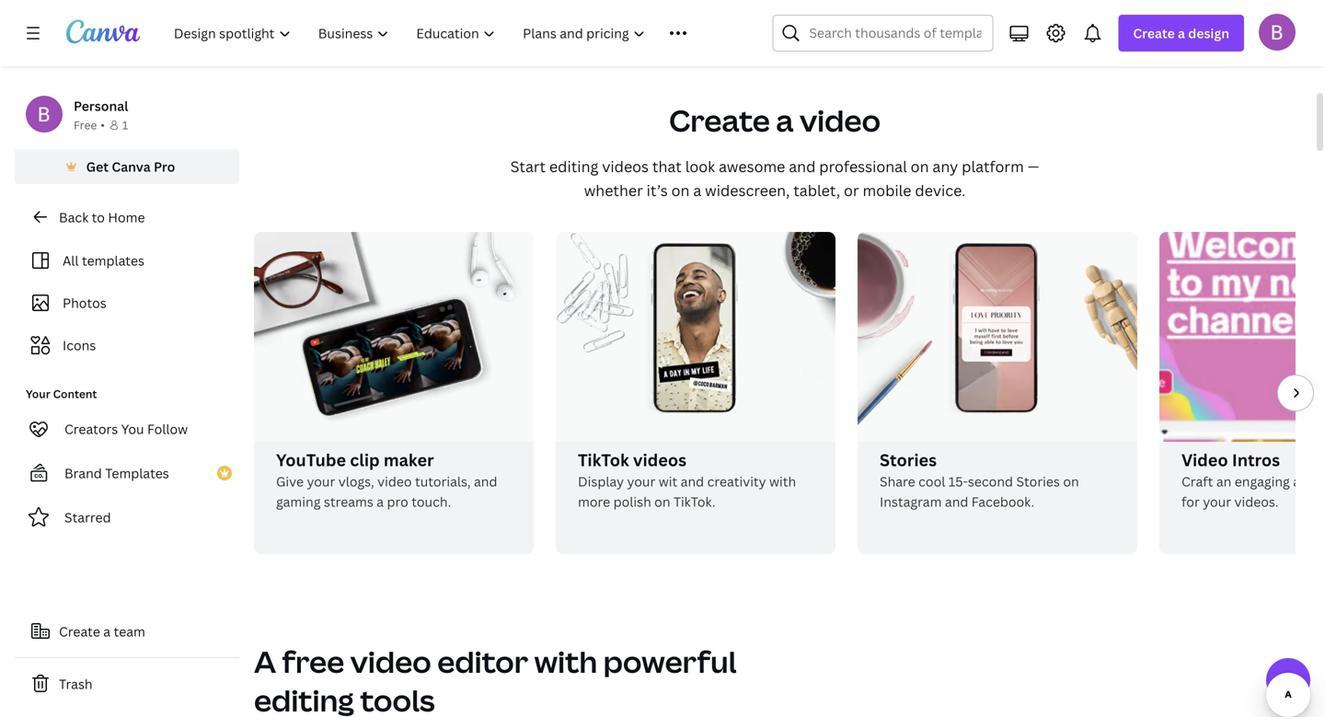 Task type: locate. For each thing, give the bounding box(es) containing it.
youtube clip maker image
[[254, 232, 534, 442]]

touch.
[[412, 493, 451, 511]]

mobile
[[863, 181, 912, 200]]

create left team
[[59, 623, 100, 640]]

and up tiktok.
[[681, 473, 705, 490]]

videos
[[602, 157, 649, 176], [634, 449, 687, 472]]

free
[[282, 642, 344, 682]]

on down 'wit'
[[655, 493, 671, 511]]

starred
[[64, 509, 111, 526]]

0 vertical spatial editing
[[550, 157, 599, 176]]

video
[[800, 101, 881, 141], [378, 473, 412, 490], [350, 642, 432, 682]]

create
[[1134, 24, 1176, 42], [669, 101, 770, 141], [59, 623, 100, 640]]

1 vertical spatial with
[[535, 642, 598, 682]]

0 horizontal spatial create
[[59, 623, 100, 640]]

a inside dropdown button
[[1179, 24, 1186, 42]]

pro
[[154, 158, 175, 175]]

youtube clip maker give your vlogs, video tutorials, and gaming streams a pro touch.
[[276, 449, 498, 511]]

more
[[578, 493, 611, 511]]

1 horizontal spatial stories
[[1017, 473, 1061, 490]]

a for video
[[776, 101, 794, 141]]

2 vertical spatial create
[[59, 623, 100, 640]]

video inside "a free video editor with powerful editing tools"
[[350, 642, 432, 682]]

and up tablet,
[[789, 157, 816, 176]]

video up professional
[[800, 101, 881, 141]]

a for team
[[103, 623, 111, 640]]

and inside 'youtube clip maker give your vlogs, video tutorials, and gaming streams a pro touch.'
[[474, 473, 498, 490]]

create inside button
[[59, 623, 100, 640]]

on right it's
[[672, 181, 690, 200]]

any
[[933, 157, 959, 176]]

None search field
[[773, 15, 994, 52]]

create a design
[[1134, 24, 1230, 42]]

stories link
[[880, 449, 1116, 472]]

on down stories link
[[1064, 473, 1080, 490]]

that
[[653, 157, 682, 176]]

with inside tiktok videos display your wit and creativity with more polish on tiktok.
[[770, 473, 797, 490]]

back to home
[[59, 209, 145, 226]]

give
[[276, 473, 304, 490]]

0 vertical spatial with
[[770, 473, 797, 490]]

you
[[121, 420, 144, 438]]

and
[[789, 157, 816, 176], [474, 473, 498, 490], [681, 473, 705, 490], [1294, 473, 1317, 490], [946, 493, 969, 511]]

a up the awesome
[[776, 101, 794, 141]]

widescreen,
[[705, 181, 790, 200]]

create for create a video
[[669, 101, 770, 141]]

icons
[[63, 337, 96, 354]]

tablet,
[[794, 181, 841, 200]]

videos inside start editing videos that look awesome and professional on any platform — whether it's on a widescreen, tablet, or mobile device.
[[602, 157, 649, 176]]

and inside start editing videos that look awesome and professional on any platform — whether it's on a widescreen, tablet, or mobile device.
[[789, 157, 816, 176]]

get
[[86, 158, 109, 175]]

1 vertical spatial editing
[[254, 681, 354, 717]]

2 your from the left
[[627, 473, 656, 490]]

video right the "free"
[[350, 642, 432, 682]]

2 vertical spatial video
[[350, 642, 432, 682]]

and right tutorials,
[[474, 473, 498, 490]]

start
[[511, 157, 546, 176]]

create for create a team
[[59, 623, 100, 640]]

1 vertical spatial video
[[378, 473, 412, 490]]

templates
[[82, 252, 145, 269]]

create left design
[[1134, 24, 1176, 42]]

your down youtube
[[307, 473, 335, 490]]

on
[[911, 157, 930, 176], [672, 181, 690, 200], [1064, 473, 1080, 490], [655, 493, 671, 511]]

and inside tiktok videos display your wit and creativity with more polish on tiktok.
[[681, 473, 705, 490]]

videos up 'wit'
[[634, 449, 687, 472]]

1 horizontal spatial with
[[770, 473, 797, 490]]

polish
[[614, 493, 652, 511]]

to
[[92, 209, 105, 226]]

1 vertical spatial videos
[[634, 449, 687, 472]]

creators you follow link
[[15, 411, 239, 447]]

video for free
[[350, 642, 432, 682]]

video up 'pro'
[[378, 473, 412, 490]]

a left 'pro'
[[377, 493, 384, 511]]

0 horizontal spatial editing
[[254, 681, 354, 717]]

editor
[[438, 642, 529, 682]]

tiktok videos display your wit and creativity with more polish on tiktok.
[[578, 449, 797, 511]]

a left design
[[1179, 24, 1186, 42]]

0 horizontal spatial stories
[[880, 449, 937, 472]]

get canva pro button
[[15, 149, 239, 184]]

0 horizontal spatial your
[[307, 473, 335, 490]]

tiktok
[[578, 449, 630, 472]]

and left o
[[1294, 473, 1317, 490]]

2 horizontal spatial create
[[1134, 24, 1176, 42]]

intros
[[1233, 449, 1281, 472]]

editing
[[550, 157, 599, 176], [254, 681, 354, 717]]

creators
[[64, 420, 118, 438]]

photos
[[63, 294, 107, 312]]

editing inside "a free video editor with powerful editing tools"
[[254, 681, 354, 717]]

a left team
[[103, 623, 111, 640]]

0 horizontal spatial with
[[535, 642, 598, 682]]

your up polish
[[627, 473, 656, 490]]

videos up whether at the left of the page
[[602, 157, 649, 176]]

creativity
[[708, 473, 767, 490]]

trash
[[59, 675, 93, 693]]

1 horizontal spatial create
[[669, 101, 770, 141]]

create for create a design
[[1134, 24, 1176, 42]]

1 horizontal spatial your
[[627, 473, 656, 490]]

brand templates link
[[15, 455, 239, 492]]

with
[[770, 473, 797, 490], [535, 642, 598, 682]]

0 vertical spatial video
[[800, 101, 881, 141]]

share
[[880, 473, 916, 490]]

videos inside tiktok videos display your wit and creativity with more polish on tiktok.
[[634, 449, 687, 472]]

and down 15-
[[946, 493, 969, 511]]

stories up facebook.
[[1017, 473, 1061, 490]]

photos link
[[26, 285, 228, 320]]

create a team
[[59, 623, 145, 640]]

professional
[[820, 157, 908, 176]]

1 vertical spatial create
[[669, 101, 770, 141]]

0 vertical spatial stories
[[880, 449, 937, 472]]

with right editor
[[535, 642, 598, 682]]

clip
[[350, 449, 380, 472]]

1 your from the left
[[307, 473, 335, 490]]

platform
[[962, 157, 1025, 176]]

a down look
[[694, 181, 702, 200]]

whether
[[584, 181, 643, 200]]

a inside button
[[103, 623, 111, 640]]

create inside dropdown button
[[1134, 24, 1176, 42]]

1 horizontal spatial editing
[[550, 157, 599, 176]]

stories
[[880, 449, 937, 472], [1017, 473, 1061, 490]]

brand
[[64, 465, 102, 482]]

team
[[114, 623, 145, 640]]

streams
[[324, 493, 374, 511]]

with right 'creativity'
[[770, 473, 797, 490]]

create up look
[[669, 101, 770, 141]]

top level navigation element
[[162, 15, 729, 52], [162, 15, 729, 52]]

editing inside start editing videos that look awesome and professional on any platform — whether it's on a widescreen, tablet, or mobile device.
[[550, 157, 599, 176]]

stories up share
[[880, 449, 937, 472]]

Search search field
[[810, 16, 982, 51]]

start editing videos that look awesome and professional on any platform — whether it's on a widescreen, tablet, or mobile device.
[[511, 157, 1040, 200]]

0 vertical spatial create
[[1134, 24, 1176, 42]]

0 vertical spatial videos
[[602, 157, 649, 176]]



Task type: describe. For each thing, give the bounding box(es) containing it.
youtube
[[276, 449, 346, 472]]

pro
[[387, 493, 409, 511]]

video for a
[[800, 101, 881, 141]]

device.
[[916, 181, 966, 200]]

brand templates
[[64, 465, 169, 482]]

tiktok videos link
[[578, 449, 814, 472]]

a inside 'youtube clip maker give your vlogs, video tutorials, and gaming streams a pro touch.'
[[377, 493, 384, 511]]

an
[[1217, 473, 1232, 490]]

o
[[1320, 473, 1326, 490]]

cool
[[919, 473, 946, 490]]

personal
[[74, 97, 128, 115]]

—
[[1028, 157, 1040, 176]]

and inside "stories share cool 15-second stories on instagram and facebook."
[[946, 493, 969, 511]]

facebook.
[[972, 493, 1035, 511]]

craft
[[1182, 473, 1214, 490]]

bob builder image
[[1260, 14, 1296, 50]]

•
[[101, 117, 105, 133]]

free •
[[74, 117, 105, 133]]

youtube clip maker link
[[276, 449, 512, 472]]

all templates
[[63, 252, 145, 269]]

instagram
[[880, 493, 942, 511]]

create a design button
[[1119, 15, 1245, 52]]

1 vertical spatial stories
[[1017, 473, 1061, 490]]

with inside "a free video editor with powerful editing tools"
[[535, 642, 598, 682]]

it's
[[647, 181, 668, 200]]

video
[[1182, 449, 1229, 472]]

video inside 'youtube clip maker give your vlogs, video tutorials, and gaming streams a pro touch.'
[[378, 473, 412, 490]]

stories share cool 15-second stories on instagram and facebook.
[[880, 449, 1080, 511]]

your inside 'youtube clip maker give your vlogs, video tutorials, and gaming streams a pro touch.'
[[307, 473, 335, 490]]

your
[[26, 386, 50, 401]]

a for design
[[1179, 24, 1186, 42]]

second
[[969, 473, 1014, 490]]

tools
[[360, 681, 435, 717]]

canva
[[112, 158, 151, 175]]

tiktok videos image
[[556, 232, 836, 442]]

engaging
[[1235, 473, 1291, 490]]

or
[[844, 181, 860, 200]]

video intros link
[[1182, 449, 1326, 472]]

content
[[53, 386, 97, 401]]

display
[[578, 473, 624, 490]]

a
[[254, 642, 276, 682]]

tutorials,
[[415, 473, 471, 490]]

templates
[[105, 465, 169, 482]]

on inside tiktok videos display your wit and creativity with more polish on tiktok.
[[655, 493, 671, 511]]

design
[[1189, 24, 1230, 42]]

maker
[[384, 449, 434, 472]]

vlogs,
[[339, 473, 374, 490]]

get canva pro
[[86, 158, 175, 175]]

awesome
[[719, 157, 786, 176]]

create a video
[[669, 101, 881, 141]]

follow
[[147, 420, 188, 438]]

stories image
[[858, 232, 1138, 442]]

wit
[[659, 473, 678, 490]]

creators you follow
[[64, 420, 188, 438]]

on inside "stories share cool 15-second stories on instagram and facebook."
[[1064, 473, 1080, 490]]

starred link
[[15, 499, 239, 536]]

back to home link
[[15, 199, 239, 236]]

powerful
[[604, 642, 737, 682]]

a free video editor with powerful editing tools
[[254, 642, 737, 717]]

all
[[63, 252, 79, 269]]

video intros craft an engaging and o
[[1182, 449, 1326, 511]]

on left any
[[911, 157, 930, 176]]

your content
[[26, 386, 97, 401]]

all templates link
[[26, 243, 228, 278]]

and inside 'video intros craft an engaging and o'
[[1294, 473, 1317, 490]]

create a team button
[[15, 613, 239, 650]]

a inside start editing videos that look awesome and professional on any platform — whether it's on a widescreen, tablet, or mobile device.
[[694, 181, 702, 200]]

your inside tiktok videos display your wit and creativity with more polish on tiktok.
[[627, 473, 656, 490]]

tiktok.
[[674, 493, 716, 511]]

1
[[122, 117, 128, 133]]

home
[[108, 209, 145, 226]]

free
[[74, 117, 97, 133]]

trash link
[[15, 666, 239, 703]]

15-
[[949, 473, 969, 490]]

gaming
[[276, 493, 321, 511]]

back
[[59, 209, 89, 226]]

icons link
[[26, 328, 228, 363]]



Task type: vqa. For each thing, say whether or not it's contained in the screenshot.
"forest"
no



